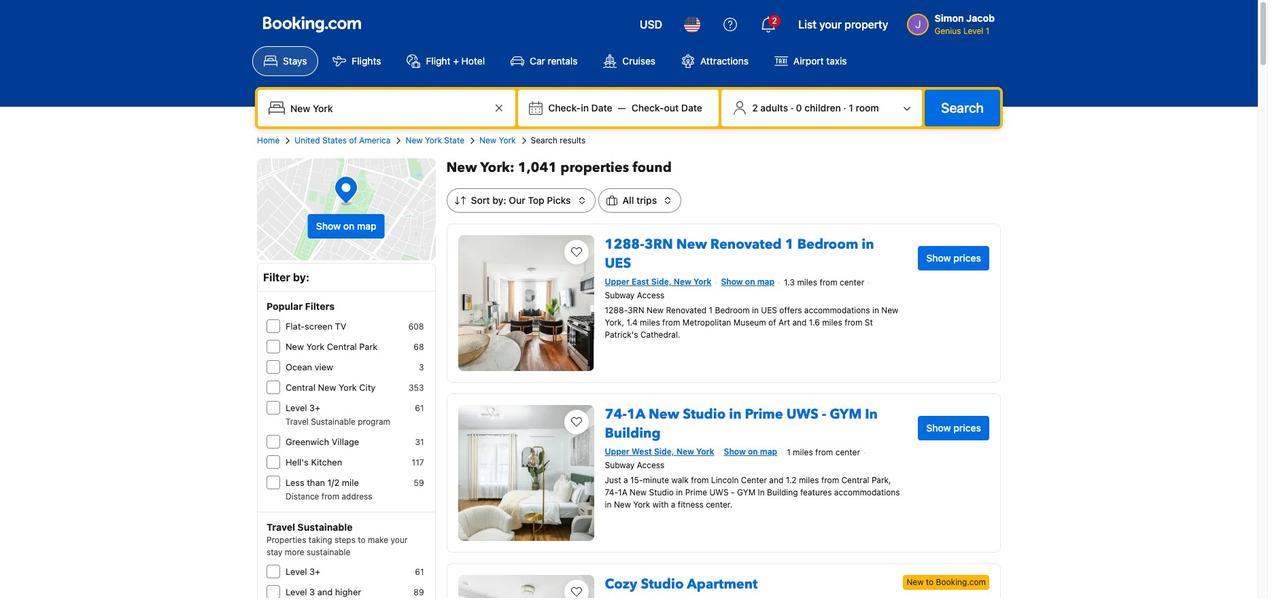 Task type: vqa. For each thing, say whether or not it's contained in the screenshot.
2nd grid from right
no



Task type: describe. For each thing, give the bounding box(es) containing it.
1 check- from the left
[[548, 102, 581, 114]]

york up york: at top
[[499, 135, 516, 146]]

travel for travel sustainable properties taking steps to make your stay more sustainable
[[267, 522, 295, 533]]

greenwich village
[[286, 437, 359, 448]]

search results
[[531, 135, 586, 146]]

genius
[[935, 26, 961, 36]]

accommodations inside just a 15-minute walk from lincoln center and 1.2 miles from central park, 74-1a new studio in prime uws - gym in building features accommodations in new york with a fitness center.
[[834, 487, 900, 498]]

your inside "travel sustainable properties taking steps to make your stay more sustainable"
[[391, 535, 408, 545]]

1,041
[[518, 158, 557, 177]]

york,
[[605, 317, 624, 328]]

2 for 2
[[772, 16, 777, 26]]

level inside simon jacob genius level 1
[[964, 26, 984, 36]]

1a inside just a 15-minute walk from lincoln center and 1.2 miles from central park, 74-1a new studio in prime uws - gym in building features accommodations in new york with a fitness center.
[[618, 487, 628, 498]]

map for ues
[[757, 277, 775, 287]]

0 vertical spatial your
[[820, 18, 842, 31]]

2 level 3+ from the top
[[286, 567, 321, 577]]

studio inside cozy studio apartment link
[[641, 575, 684, 594]]

74-1a new studio in prime uws - gym in building image
[[458, 405, 594, 541]]

1 3+ from the top
[[309, 403, 321, 414]]

show on map for -
[[724, 447, 778, 457]]

68
[[414, 342, 424, 352]]

airport taxis link
[[763, 46, 859, 76]]

in inside just a 15-minute walk from lincoln center and 1.2 miles from central park, 74-1a new studio in prime uws - gym in building features accommodations in new york with a fitness center.
[[758, 487, 765, 498]]

new york
[[480, 135, 516, 146]]

1288- for 1288-3rn new renovated 1 bedroom in ues
[[605, 235, 645, 254]]

cruises
[[623, 55, 656, 67]]

car rentals link
[[499, 46, 589, 76]]

all trips
[[623, 195, 657, 206]]

with
[[653, 500, 669, 510]]

patrick's
[[605, 330, 638, 340]]

park
[[359, 341, 378, 352]]

simon jacob genius level 1
[[935, 12, 995, 36]]

sustainable for travel sustainable properties taking steps to make your stay more sustainable
[[297, 522, 353, 533]]

map inside button
[[357, 220, 377, 232]]

new inside 74-1a new studio in prime uws - gym in building
[[649, 405, 680, 424]]

hell's
[[286, 457, 309, 468]]

search for search results
[[531, 135, 558, 146]]

1/2
[[328, 477, 340, 488]]

cozy studio apartment
[[605, 575, 758, 594]]

0 vertical spatial of
[[349, 135, 357, 146]]

search button
[[925, 90, 1000, 127]]

list
[[799, 18, 817, 31]]

74-1a new studio in prime uws - gym in building link
[[605, 400, 878, 443]]

cruises link
[[592, 46, 667, 76]]

greenwich
[[286, 437, 329, 448]]

stays link
[[252, 46, 319, 76]]

2 vertical spatial and
[[317, 587, 333, 598]]

on for ues
[[745, 277, 755, 287]]

all trips button
[[598, 188, 682, 213]]

subway for 1288-3rn new renovated 1 bedroom in ues
[[605, 290, 635, 300]]

building inside just a 15-minute walk from lincoln center and 1.2 miles from central park, 74-1a new studio in prime uws - gym in building features accommodations in new york with a fitness center.
[[767, 487, 798, 498]]

states
[[322, 135, 347, 146]]

1 level 3+ from the top
[[286, 403, 321, 414]]

east
[[632, 277, 649, 287]]

608
[[409, 322, 424, 332]]

1 vertical spatial to
[[926, 577, 934, 588]]

gym inside just a 15-minute walk from lincoln center and 1.2 miles from central park, 74-1a new studio in prime uws - gym in building features accommodations in new york with a fitness center.
[[737, 487, 756, 498]]

sustainable for travel sustainable program
[[311, 417, 356, 427]]

new york central park
[[286, 341, 378, 352]]

usd button
[[632, 8, 671, 41]]

kitchen
[[311, 457, 342, 468]]

new inside 1288-3rn new renovated 1 bedroom in ues
[[677, 235, 707, 254]]

simon
[[935, 12, 964, 24]]

1 horizontal spatial 3
[[419, 363, 424, 373]]

—
[[618, 102, 626, 114]]

2 adults · 0 children · 1 room button
[[727, 95, 917, 121]]

new york link
[[480, 135, 516, 147]]

on for -
[[748, 447, 758, 457]]

prime inside 74-1a new studio in prime uws - gym in building
[[745, 405, 783, 424]]

center for 74-1a new studio in prime uws - gym in building
[[836, 447, 860, 458]]

bedroom for 1288-3rn new renovated 1 bedroom in ues offers accommodations in new york, 1.4 miles from metropolitan museum of art and 1.6 miles from st patrick's cathedral.
[[715, 305, 750, 315]]

our
[[509, 195, 526, 206]]

trips
[[637, 195, 657, 206]]

2 3+ from the top
[[309, 567, 321, 577]]

filters
[[305, 301, 335, 312]]

2 for 2 adults · 0 children · 1 room
[[752, 102, 758, 114]]

central inside just a 15-minute walk from lincoln center and 1.2 miles from central park, 74-1a new studio in prime uws - gym in building features accommodations in new york with a fitness center.
[[842, 475, 870, 485]]

stays
[[283, 55, 307, 67]]

center for 1288-3rn new renovated 1 bedroom in ues
[[840, 277, 865, 288]]

prime inside just a 15-minute walk from lincoln center and 1.2 miles from central park, 74-1a new studio in prime uws - gym in building features accommodations in new york with a fitness center.
[[685, 487, 707, 498]]

program
[[358, 417, 390, 427]]

and inside just a 15-minute walk from lincoln center and 1.2 miles from central park, 74-1a new studio in prime uws - gym in building features accommodations in new york with a fitness center.
[[769, 475, 784, 485]]

accommodations inside 1288-3rn new renovated 1 bedroom in ues offers accommodations in new york, 1.4 miles from metropolitan museum of art and 1.6 miles from st patrick's cathedral.
[[804, 305, 870, 315]]

room
[[856, 102, 879, 114]]

new to booking.com
[[907, 577, 986, 588]]

art
[[779, 317, 790, 328]]

flights
[[352, 55, 381, 67]]

cathedral.
[[641, 330, 680, 340]]

york left city
[[339, 382, 357, 393]]

show for 1288-3rn new renovated 1 bedroom in ues's show prices dropdown button
[[926, 252, 951, 264]]

minute
[[643, 475, 669, 485]]

from inside 1.3 miles from center subway access
[[820, 277, 838, 288]]

3rn for 1288-3rn new renovated 1 bedroom in ues offers accommodations in new york, 1.4 miles from metropolitan museum of art and 1.6 miles from st patrick's cathedral.
[[628, 305, 645, 315]]

steps
[[335, 535, 356, 545]]

out
[[664, 102, 679, 114]]

117
[[412, 458, 424, 468]]

1.3 miles from center subway access
[[605, 277, 865, 300]]

flight
[[426, 55, 451, 67]]

found
[[633, 158, 672, 177]]

less
[[286, 477, 304, 488]]

cozy studio apartment link
[[605, 570, 758, 594]]

filter
[[263, 271, 290, 284]]

jacob
[[967, 12, 995, 24]]

upper for 74-1a new studio in prime uws - gym in building
[[605, 447, 630, 457]]

1 horizontal spatial a
[[671, 500, 676, 510]]

lincoln
[[711, 475, 739, 485]]

ues for 1288-3rn new renovated 1 bedroom in ues offers accommodations in new york, 1.4 miles from metropolitan museum of art and 1.6 miles from st patrick's cathedral.
[[761, 305, 777, 315]]

york down "flat-screen tv"
[[306, 341, 325, 352]]

flight + hotel
[[426, 55, 485, 67]]

check-out date button
[[626, 96, 708, 120]]

ocean
[[286, 362, 312, 373]]

15-
[[630, 475, 643, 485]]

york up lincoln
[[697, 447, 715, 457]]

hell's kitchen
[[286, 457, 342, 468]]

Where are you going? field
[[285, 96, 491, 120]]

side, for 1a
[[654, 447, 675, 457]]

0 horizontal spatial central
[[286, 382, 316, 393]]

1a inside 74-1a new studio in prime uws - gym in building
[[627, 405, 645, 424]]

check-in date button
[[543, 96, 618, 120]]

york:
[[480, 158, 515, 177]]

check-in date — check-out date
[[548, 102, 702, 114]]

new york: 1,041 properties found
[[447, 158, 672, 177]]

bedroom for 1288-3rn new renovated 1 bedroom in ues
[[798, 235, 859, 254]]

your account menu simon jacob genius level 1 element
[[908, 6, 1000, 37]]

in inside 1288-3rn new renovated 1 bedroom in ues
[[862, 235, 874, 254]]

miles inside just a 15-minute walk from lincoln center and 1.2 miles from central park, 74-1a new studio in prime uws - gym in building features accommodations in new york with a fitness center.
[[799, 475, 819, 485]]

screen
[[305, 321, 333, 332]]

sort
[[471, 195, 490, 206]]

car
[[530, 55, 545, 67]]

less than 1/2 mile
[[286, 477, 359, 488]]

- inside 74-1a new studio in prime uws - gym in building
[[822, 405, 827, 424]]

all
[[623, 195, 634, 206]]

access for 3rn
[[637, 290, 665, 300]]

picks
[[547, 195, 571, 206]]

from inside the 1 miles from center subway access
[[815, 447, 833, 458]]

mile
[[342, 477, 359, 488]]

2 adults · 0 children · 1 room
[[752, 102, 879, 114]]

metropolitan
[[683, 317, 731, 328]]

renovated for 1288-3rn new renovated 1 bedroom in ues offers accommodations in new york, 1.4 miles from metropolitan museum of art and 1.6 miles from st patrick's cathedral.
[[666, 305, 707, 315]]

west
[[632, 447, 652, 457]]

miles up cathedral.
[[640, 317, 660, 328]]

flights link
[[321, 46, 393, 76]]

of inside 1288-3rn new renovated 1 bedroom in ues offers accommodations in new york, 1.4 miles from metropolitan museum of art and 1.6 miles from st patrick's cathedral.
[[769, 317, 776, 328]]

building inside 74-1a new studio in prime uws - gym in building
[[605, 424, 661, 443]]

show prices for 1288-3rn new renovated 1 bedroom in ues
[[926, 252, 981, 264]]

show prices button for 1288-3rn new renovated 1 bedroom in ues
[[918, 246, 990, 271]]

31
[[415, 437, 424, 448]]

subway for 74-1a new studio in prime uws - gym in building
[[605, 460, 635, 470]]

by: for filter
[[293, 271, 310, 284]]

1 vertical spatial 3
[[309, 587, 315, 598]]

new york state
[[406, 135, 465, 146]]

filter by:
[[263, 271, 310, 284]]

features
[[801, 487, 832, 498]]

89
[[414, 588, 424, 598]]

3rn for 1288-3rn new renovated 1 bedroom in ues
[[645, 235, 673, 254]]

higher
[[335, 587, 361, 598]]



Task type: locate. For each thing, give the bounding box(es) containing it.
a
[[624, 475, 628, 485], [671, 500, 676, 510]]

united states of america
[[295, 135, 391, 146]]

check- up "search results"
[[548, 102, 581, 114]]

show inside button
[[316, 220, 341, 232]]

- inside just a 15-minute walk from lincoln center and 1.2 miles from central park, 74-1a new studio in prime uws - gym in building features accommodations in new york with a fitness center.
[[731, 487, 735, 498]]

home
[[257, 135, 280, 146]]

show for show on map button
[[316, 220, 341, 232]]

by: for sort
[[493, 195, 506, 206]]

distance
[[286, 492, 319, 502]]

subway inside the 1 miles from center subway access
[[605, 460, 635, 470]]

1a down just
[[618, 487, 628, 498]]

access inside 1.3 miles from center subway access
[[637, 290, 665, 300]]

2 74- from the top
[[605, 487, 618, 498]]

ues up upper east side, new york
[[605, 254, 631, 273]]

3rn up upper east side, new york
[[645, 235, 673, 254]]

sustainable up greenwich village
[[311, 417, 356, 427]]

1 for 1288-3rn new renovated 1 bedroom in ues offers accommodations in new york, 1.4 miles from metropolitan museum of art and 1.6 miles from st patrick's cathedral.
[[709, 305, 713, 315]]

museum
[[734, 317, 766, 328]]

1 horizontal spatial and
[[769, 475, 784, 485]]

booking.com image
[[263, 16, 361, 33]]

1 vertical spatial in
[[758, 487, 765, 498]]

from
[[820, 277, 838, 288], [662, 317, 680, 328], [845, 317, 863, 328], [815, 447, 833, 458], [691, 475, 709, 485], [822, 475, 839, 485], [322, 492, 339, 502]]

2 prices from the top
[[954, 422, 981, 434]]

level 3 and higher
[[286, 587, 361, 598]]

1.3
[[784, 277, 795, 288]]

building
[[605, 424, 661, 443], [767, 487, 798, 498]]

more
[[285, 548, 304, 558]]

0 horizontal spatial 3
[[309, 587, 315, 598]]

1 vertical spatial subway
[[605, 460, 635, 470]]

1 vertical spatial bedroom
[[715, 305, 750, 315]]

york up "metropolitan"
[[694, 277, 712, 287]]

travel for travel sustainable program
[[286, 417, 309, 427]]

to left booking.com
[[926, 577, 934, 588]]

1 vertical spatial level 3+
[[286, 567, 321, 577]]

show for show prices dropdown button corresponding to 74-1a new studio in prime uws - gym in building
[[926, 422, 951, 434]]

a left the 15-
[[624, 475, 628, 485]]

1 vertical spatial uws
[[710, 487, 729, 498]]

3rn
[[645, 235, 673, 254], [628, 305, 645, 315]]

1 vertical spatial 3rn
[[628, 305, 645, 315]]

1 horizontal spatial -
[[822, 405, 827, 424]]

+
[[453, 55, 459, 67]]

2 vertical spatial show on map
[[724, 447, 778, 457]]

2 vertical spatial map
[[760, 447, 778, 457]]

1 up 1.2 in the bottom right of the page
[[787, 447, 791, 458]]

to left make
[[358, 535, 366, 545]]

side, right west
[[654, 447, 675, 457]]

1 74- from the top
[[605, 405, 627, 424]]

1 vertical spatial show prices button
[[918, 416, 990, 441]]

studio up with
[[649, 487, 674, 498]]

0 horizontal spatial bedroom
[[715, 305, 750, 315]]

in inside 74-1a new studio in prime uws - gym in building
[[729, 405, 742, 424]]

subway inside 1.3 miles from center subway access
[[605, 290, 635, 300]]

2 date from the left
[[681, 102, 702, 114]]

0 horizontal spatial a
[[624, 475, 628, 485]]

1 vertical spatial central
[[286, 382, 316, 393]]

· right 'children'
[[844, 102, 847, 114]]

on
[[343, 220, 355, 232], [745, 277, 755, 287], [748, 447, 758, 457]]

uws up 1.2 in the bottom right of the page
[[787, 405, 819, 424]]

1 horizontal spatial prime
[[745, 405, 783, 424]]

upper
[[605, 277, 630, 287], [605, 447, 630, 457]]

1 vertical spatial -
[[731, 487, 735, 498]]

in down center
[[758, 487, 765, 498]]

prime
[[745, 405, 783, 424], [685, 487, 707, 498]]

renovated up 1.3 miles from center subway access
[[711, 235, 782, 254]]

0 vertical spatial ues
[[605, 254, 631, 273]]

center.
[[706, 500, 733, 510]]

1 horizontal spatial search
[[941, 100, 984, 116]]

travel up greenwich
[[286, 417, 309, 427]]

2 left adults
[[752, 102, 758, 114]]

miles up 1.2 in the bottom right of the page
[[793, 447, 813, 458]]

1 vertical spatial 61
[[415, 567, 424, 577]]

0 vertical spatial center
[[840, 277, 865, 288]]

renovated up "metropolitan"
[[666, 305, 707, 315]]

taking
[[309, 535, 332, 545]]

0 vertical spatial central
[[327, 341, 357, 352]]

list your property link
[[790, 8, 897, 41]]

date right out
[[681, 102, 702, 114]]

0 vertical spatial in
[[865, 405, 878, 424]]

bedroom
[[798, 235, 859, 254], [715, 305, 750, 315]]

0 vertical spatial accommodations
[[804, 305, 870, 315]]

61 up 89
[[415, 567, 424, 577]]

74-
[[605, 405, 627, 424], [605, 487, 618, 498]]

1 horizontal spatial 2
[[772, 16, 777, 26]]

access for 1a
[[637, 460, 665, 470]]

uws inside just a 15-minute walk from lincoln center and 1.2 miles from central park, 74-1a new studio in prime uws - gym in building features accommodations in new york with a fitness center.
[[710, 487, 729, 498]]

1 inside simon jacob genius level 1
[[986, 26, 990, 36]]

ues left offers
[[761, 305, 777, 315]]

and left 1.6
[[793, 317, 807, 328]]

uws inside 74-1a new studio in prime uws - gym in building
[[787, 405, 819, 424]]

1 1288- from the top
[[605, 235, 645, 254]]

popular
[[267, 301, 303, 312]]

1 vertical spatial travel
[[267, 522, 295, 533]]

1 prices from the top
[[954, 252, 981, 264]]

1 inside 1288-3rn new renovated 1 bedroom in ues offers accommodations in new york, 1.4 miles from metropolitan museum of art and 1.6 miles from st patrick's cathedral.
[[709, 305, 713, 315]]

· left 0
[[791, 102, 794, 114]]

miles
[[797, 277, 818, 288], [640, 317, 660, 328], [822, 317, 843, 328], [793, 447, 813, 458], [799, 475, 819, 485]]

by: left our
[[493, 195, 506, 206]]

1 vertical spatial show on map
[[721, 277, 775, 287]]

and inside 1288-3rn new renovated 1 bedroom in ues offers accommodations in new york, 1.4 miles from metropolitan museum of art and 1.6 miles from st patrick's cathedral.
[[793, 317, 807, 328]]

access down upper east side, new york
[[637, 290, 665, 300]]

2 access from the top
[[637, 460, 665, 470]]

1 vertical spatial map
[[757, 277, 775, 287]]

access inside the 1 miles from center subway access
[[637, 460, 665, 470]]

-
[[822, 405, 827, 424], [731, 487, 735, 498]]

sustainable inside "travel sustainable properties taking steps to make your stay more sustainable"
[[297, 522, 353, 533]]

prices for 1288-3rn new renovated 1 bedroom in ues
[[954, 252, 981, 264]]

list your property
[[799, 18, 889, 31]]

level
[[964, 26, 984, 36], [286, 403, 307, 414], [286, 567, 307, 577], [286, 587, 307, 598]]

home link
[[257, 135, 280, 147]]

children
[[805, 102, 841, 114]]

cozy
[[605, 575, 638, 594]]

0 vertical spatial renovated
[[711, 235, 782, 254]]

renovated for 1288-3rn new renovated 1 bedroom in ues
[[711, 235, 782, 254]]

renovated inside 1288-3rn new renovated 1 bedroom in ues offers accommodations in new york, 1.4 miles from metropolitan museum of art and 1.6 miles from st patrick's cathedral.
[[666, 305, 707, 315]]

1288-3rn new renovated 1 bedroom in ues
[[605, 235, 874, 273]]

1 vertical spatial your
[[391, 535, 408, 545]]

search results updated. new york: 1,041 properties found. element
[[447, 158, 1001, 178]]

1 subway from the top
[[605, 290, 635, 300]]

accommodations up 1.6
[[804, 305, 870, 315]]

miles up features
[[799, 475, 819, 485]]

york left state at left
[[425, 135, 442, 146]]

studio inside 74-1a new studio in prime uws - gym in building
[[683, 405, 726, 424]]

0 horizontal spatial by:
[[293, 271, 310, 284]]

access up the minute
[[637, 460, 665, 470]]

1.2
[[786, 475, 797, 485]]

search inside button
[[941, 100, 984, 116]]

1 horizontal spatial building
[[767, 487, 798, 498]]

0 vertical spatial uws
[[787, 405, 819, 424]]

uws
[[787, 405, 819, 424], [710, 487, 729, 498]]

level 3+ down the more
[[286, 567, 321, 577]]

1 access from the top
[[637, 290, 665, 300]]

2 subway from the top
[[605, 460, 635, 470]]

in inside 74-1a new studio in prime uws - gym in building
[[865, 405, 878, 424]]

1 horizontal spatial of
[[769, 317, 776, 328]]

74-1a new studio in prime uws - gym in building
[[605, 405, 878, 443]]

side,
[[651, 277, 672, 287], [654, 447, 675, 457]]

side, right the east
[[651, 277, 672, 287]]

0 vertical spatial 1288-
[[605, 235, 645, 254]]

flat-screen tv
[[286, 321, 346, 332]]

2 show prices from the top
[[926, 422, 981, 434]]

fitness
[[678, 500, 704, 510]]

attractions link
[[670, 46, 760, 76]]

central down the tv
[[327, 341, 357, 352]]

ues inside 1288-3rn new renovated 1 bedroom in ues
[[605, 254, 631, 273]]

74- up upper west side, new york
[[605, 405, 627, 424]]

travel up properties
[[267, 522, 295, 533]]

1 vertical spatial upper
[[605, 447, 630, 457]]

1 horizontal spatial uws
[[787, 405, 819, 424]]

show prices button
[[918, 246, 990, 271], [918, 416, 990, 441]]

upper left the east
[[605, 277, 630, 287]]

1 inside dropdown button
[[849, 102, 854, 114]]

2 upper from the top
[[605, 447, 630, 457]]

2 1288- from the top
[[605, 305, 628, 315]]

1288- inside 1288-3rn new renovated 1 bedroom in ues
[[605, 235, 645, 254]]

2 check- from the left
[[632, 102, 664, 114]]

0 vertical spatial 74-
[[605, 405, 627, 424]]

3 left the higher
[[309, 587, 315, 598]]

1 left room
[[849, 102, 854, 114]]

travel sustainable program
[[286, 417, 390, 427]]

in
[[865, 405, 878, 424], [758, 487, 765, 498]]

center inside the 1 miles from center subway access
[[836, 447, 860, 458]]

1 horizontal spatial bedroom
[[798, 235, 859, 254]]

1288- inside 1288-3rn new renovated 1 bedroom in ues offers accommodations in new york, 1.4 miles from metropolitan museum of art and 1.6 miles from st patrick's cathedral.
[[605, 305, 628, 315]]

1.4
[[627, 317, 638, 328]]

gym
[[830, 405, 862, 424], [737, 487, 756, 498]]

gym inside 74-1a new studio in prime uws - gym in building
[[830, 405, 862, 424]]

2 vertical spatial studio
[[641, 575, 684, 594]]

1 horizontal spatial ues
[[761, 305, 777, 315]]

1288- for 1288-3rn new renovated 1 bedroom in ues offers accommodations in new york, 1.4 miles from metropolitan museum of art and 1.6 miles from st patrick's cathedral.
[[605, 305, 628, 315]]

1 vertical spatial prices
[[954, 422, 981, 434]]

0 vertical spatial by:
[[493, 195, 506, 206]]

miles inside the 1 miles from center subway access
[[793, 447, 813, 458]]

1 up "metropolitan"
[[709, 305, 713, 315]]

york left with
[[633, 500, 650, 510]]

prices for 74-1a new studio in prime uws - gym in building
[[954, 422, 981, 434]]

61 down 353
[[415, 403, 424, 414]]

search for search
[[941, 100, 984, 116]]

74- inside just a 15-minute walk from lincoln center and 1.2 miles from central park, 74-1a new studio in prime uws - gym in building features accommodations in new york with a fitness center.
[[605, 487, 618, 498]]

3rn inside 1288-3rn new renovated 1 bedroom in ues
[[645, 235, 673, 254]]

show on map for ues
[[721, 277, 775, 287]]

1 for simon jacob genius level 1
[[986, 26, 990, 36]]

center inside 1.3 miles from center subway access
[[840, 277, 865, 288]]

bedroom inside 1288-3rn new renovated 1 bedroom in ues offers accommodations in new york, 1.4 miles from metropolitan museum of art and 1.6 miles from st patrick's cathedral.
[[715, 305, 750, 315]]

popular filters
[[267, 301, 335, 312]]

1 vertical spatial side,
[[654, 447, 675, 457]]

2 button
[[752, 8, 785, 41]]

1 vertical spatial gym
[[737, 487, 756, 498]]

in up park,
[[865, 405, 878, 424]]

upper for 1288-3rn new renovated 1 bedroom in ues
[[605, 277, 630, 287]]

0 horizontal spatial to
[[358, 535, 366, 545]]

2 · from the left
[[844, 102, 847, 114]]

distance from address
[[286, 492, 372, 502]]

on inside button
[[343, 220, 355, 232]]

1 vertical spatial on
[[745, 277, 755, 287]]

studio up the 1 miles from center subway access
[[683, 405, 726, 424]]

date
[[591, 102, 613, 114], [681, 102, 702, 114]]

0 vertical spatial gym
[[830, 405, 862, 424]]

accommodations down park,
[[834, 487, 900, 498]]

1 vertical spatial show prices
[[926, 422, 981, 434]]

ues inside 1288-3rn new renovated 1 bedroom in ues offers accommodations in new york, 1.4 miles from metropolitan museum of art and 1.6 miles from st patrick's cathedral.
[[761, 305, 777, 315]]

ues for 1288-3rn new renovated 1 bedroom in ues
[[605, 254, 631, 273]]

studio right cozy
[[641, 575, 684, 594]]

1 vertical spatial prime
[[685, 487, 707, 498]]

park,
[[872, 475, 891, 485]]

3rn inside 1288-3rn new renovated 1 bedroom in ues offers accommodations in new york, 1.4 miles from metropolitan museum of art and 1.6 miles from st patrick's cathedral.
[[628, 305, 645, 315]]

1 date from the left
[[591, 102, 613, 114]]

2 show prices button from the top
[[918, 416, 990, 441]]

0 vertical spatial map
[[357, 220, 377, 232]]

and left 1.2 in the bottom right of the page
[[769, 475, 784, 485]]

show prices for 74-1a new studio in prime uws - gym in building
[[926, 422, 981, 434]]

travel inside "travel sustainable properties taking steps to make your stay more sustainable"
[[267, 522, 295, 533]]

0 horizontal spatial of
[[349, 135, 357, 146]]

show on map inside button
[[316, 220, 377, 232]]

1288-3rn new renovated 1 bedroom in ues offers accommodations in new york, 1.4 miles from metropolitan museum of art and 1.6 miles from st patrick's cathedral.
[[605, 305, 899, 340]]

taxis
[[827, 55, 847, 67]]

1a up west
[[627, 405, 645, 424]]

by: right 'filter'
[[293, 271, 310, 284]]

1 vertical spatial 1288-
[[605, 305, 628, 315]]

show prices button for 74-1a new studio in prime uws - gym in building
[[918, 416, 990, 441]]

0 vertical spatial bedroom
[[798, 235, 859, 254]]

new
[[406, 135, 423, 146], [480, 135, 497, 146], [447, 158, 477, 177], [677, 235, 707, 254], [674, 277, 692, 287], [647, 305, 664, 315], [882, 305, 899, 315], [286, 341, 304, 352], [318, 382, 336, 393], [649, 405, 680, 424], [677, 447, 694, 457], [630, 487, 647, 498], [614, 500, 631, 510], [907, 577, 924, 588]]

building down 1.2 in the bottom right of the page
[[767, 487, 798, 498]]

1 61 from the top
[[415, 403, 424, 414]]

level 3+ up greenwich
[[286, 403, 321, 414]]

bedroom inside 1288-3rn new renovated 1 bedroom in ues
[[798, 235, 859, 254]]

0 horizontal spatial check-
[[548, 102, 581, 114]]

1 show prices button from the top
[[918, 246, 990, 271]]

3+
[[309, 403, 321, 414], [309, 567, 321, 577]]

1 down jacob
[[986, 26, 990, 36]]

0 vertical spatial side,
[[651, 277, 672, 287]]

sustainable
[[311, 417, 356, 427], [297, 522, 353, 533]]

1 vertical spatial building
[[767, 487, 798, 498]]

and left the higher
[[317, 587, 333, 598]]

city
[[359, 382, 376, 393]]

2 vertical spatial on
[[748, 447, 758, 457]]

1 horizontal spatial gym
[[830, 405, 862, 424]]

building up west
[[605, 424, 661, 443]]

0 vertical spatial and
[[793, 317, 807, 328]]

0 vertical spatial -
[[822, 405, 827, 424]]

sustainable up taking
[[297, 522, 353, 533]]

prime up the 1 miles from center subway access
[[745, 405, 783, 424]]

0 vertical spatial 1a
[[627, 405, 645, 424]]

0 vertical spatial upper
[[605, 277, 630, 287]]

search
[[941, 100, 984, 116], [531, 135, 558, 146]]

0 horizontal spatial ·
[[791, 102, 794, 114]]

upper left west
[[605, 447, 630, 457]]

0 vertical spatial 2
[[772, 16, 777, 26]]

0 vertical spatial a
[[624, 475, 628, 485]]

and
[[793, 317, 807, 328], [769, 475, 784, 485], [317, 587, 333, 598]]

just a 15-minute walk from lincoln center and 1.2 miles from central park, 74-1a new studio in prime uws - gym in building features accommodations in new york with a fitness center.
[[605, 475, 900, 510]]

2 horizontal spatial central
[[842, 475, 870, 485]]

0 vertical spatial access
[[637, 290, 665, 300]]

check- right —
[[632, 102, 664, 114]]

0 horizontal spatial search
[[531, 135, 558, 146]]

0 vertical spatial to
[[358, 535, 366, 545]]

uws up center.
[[710, 487, 729, 498]]

renovated inside 1288-3rn new renovated 1 bedroom in ues
[[711, 235, 782, 254]]

to inside "travel sustainable properties taking steps to make your stay more sustainable"
[[358, 535, 366, 545]]

1 vertical spatial 1a
[[618, 487, 628, 498]]

3 down 68
[[419, 363, 424, 373]]

1288- up the east
[[605, 235, 645, 254]]

central down ocean
[[286, 382, 316, 393]]

of right states
[[349, 135, 357, 146]]

to
[[358, 535, 366, 545], [926, 577, 934, 588]]

top
[[528, 195, 545, 206]]

studio inside just a 15-minute walk from lincoln center and 1.2 miles from central park, 74-1a new studio in prime uws - gym in building features accommodations in new york with a fitness center.
[[649, 487, 674, 498]]

your right the "list"
[[820, 18, 842, 31]]

make
[[368, 535, 388, 545]]

1 for 1288-3rn new renovated 1 bedroom in ues
[[785, 235, 794, 254]]

74- down just
[[605, 487, 618, 498]]

address
[[342, 492, 372, 502]]

1 show prices from the top
[[926, 252, 981, 264]]

of left art
[[769, 317, 776, 328]]

2 left the "list"
[[772, 16, 777, 26]]

of
[[349, 135, 357, 146], [769, 317, 776, 328]]

airport taxis
[[794, 55, 847, 67]]

1 vertical spatial 2
[[752, 102, 758, 114]]

74- inside 74-1a new studio in prime uws - gym in building
[[605, 405, 627, 424]]

subway down the east
[[605, 290, 635, 300]]

map for -
[[760, 447, 778, 457]]

miles inside 1.3 miles from center subway access
[[797, 277, 818, 288]]

0
[[796, 102, 802, 114]]

0 horizontal spatial -
[[731, 487, 735, 498]]

0 horizontal spatial uws
[[710, 487, 729, 498]]

flight + hotel link
[[395, 46, 497, 76]]

york inside just a 15-minute walk from lincoln center and 1.2 miles from central park, 74-1a new studio in prime uws - gym in building features accommodations in new york with a fitness center.
[[633, 500, 650, 510]]

a right with
[[671, 500, 676, 510]]

property
[[845, 18, 889, 31]]

1.6
[[809, 317, 820, 328]]

side, for 3rn
[[651, 277, 672, 287]]

1a
[[627, 405, 645, 424], [618, 487, 628, 498]]

0 horizontal spatial renovated
[[666, 305, 707, 315]]

state
[[444, 135, 465, 146]]

1 vertical spatial a
[[671, 500, 676, 510]]

stay
[[267, 548, 283, 558]]

1 inside 1288-3rn new renovated 1 bedroom in ues
[[785, 235, 794, 254]]

0 vertical spatial prime
[[745, 405, 783, 424]]

3rn up 1.4
[[628, 305, 645, 315]]

1 vertical spatial 74-
[[605, 487, 618, 498]]

central left park,
[[842, 475, 870, 485]]

1 vertical spatial and
[[769, 475, 784, 485]]

1288-3rn new renovated 1 bedroom in ues image
[[458, 235, 594, 371]]

1 horizontal spatial renovated
[[711, 235, 782, 254]]

3+ down central new york city
[[309, 403, 321, 414]]

0 vertical spatial sustainable
[[311, 417, 356, 427]]

ocean view
[[286, 362, 333, 373]]

1 · from the left
[[791, 102, 794, 114]]

check-
[[548, 102, 581, 114], [632, 102, 664, 114]]

0 vertical spatial show prices
[[926, 252, 981, 264]]

prime up fitness
[[685, 487, 707, 498]]

1 horizontal spatial ·
[[844, 102, 847, 114]]

0 vertical spatial level 3+
[[286, 403, 321, 414]]

1 vertical spatial renovated
[[666, 305, 707, 315]]

0 horizontal spatial gym
[[737, 487, 756, 498]]

0 vertical spatial travel
[[286, 417, 309, 427]]

3+ up level 3 and higher
[[309, 567, 321, 577]]

0 horizontal spatial date
[[591, 102, 613, 114]]

subway up just
[[605, 460, 635, 470]]

1 horizontal spatial central
[[327, 341, 357, 352]]

1 vertical spatial search
[[531, 135, 558, 146]]

0 vertical spatial 3rn
[[645, 235, 673, 254]]

1 inside the 1 miles from center subway access
[[787, 447, 791, 458]]

1288- up york,
[[605, 305, 628, 315]]

1 vertical spatial center
[[836, 447, 860, 458]]

1 upper from the top
[[605, 277, 630, 287]]

0 vertical spatial search
[[941, 100, 984, 116]]

miles right 1.3
[[797, 277, 818, 288]]

miles right 1.6
[[822, 317, 843, 328]]

your right make
[[391, 535, 408, 545]]

1 up 1.3
[[785, 235, 794, 254]]

accommodations
[[804, 305, 870, 315], [834, 487, 900, 498]]

show prices
[[926, 252, 981, 264], [926, 422, 981, 434]]

0 vertical spatial show prices button
[[918, 246, 990, 271]]

0 vertical spatial show on map
[[316, 220, 377, 232]]

2 61 from the top
[[415, 567, 424, 577]]

1 vertical spatial accommodations
[[834, 487, 900, 498]]

date left —
[[591, 102, 613, 114]]



